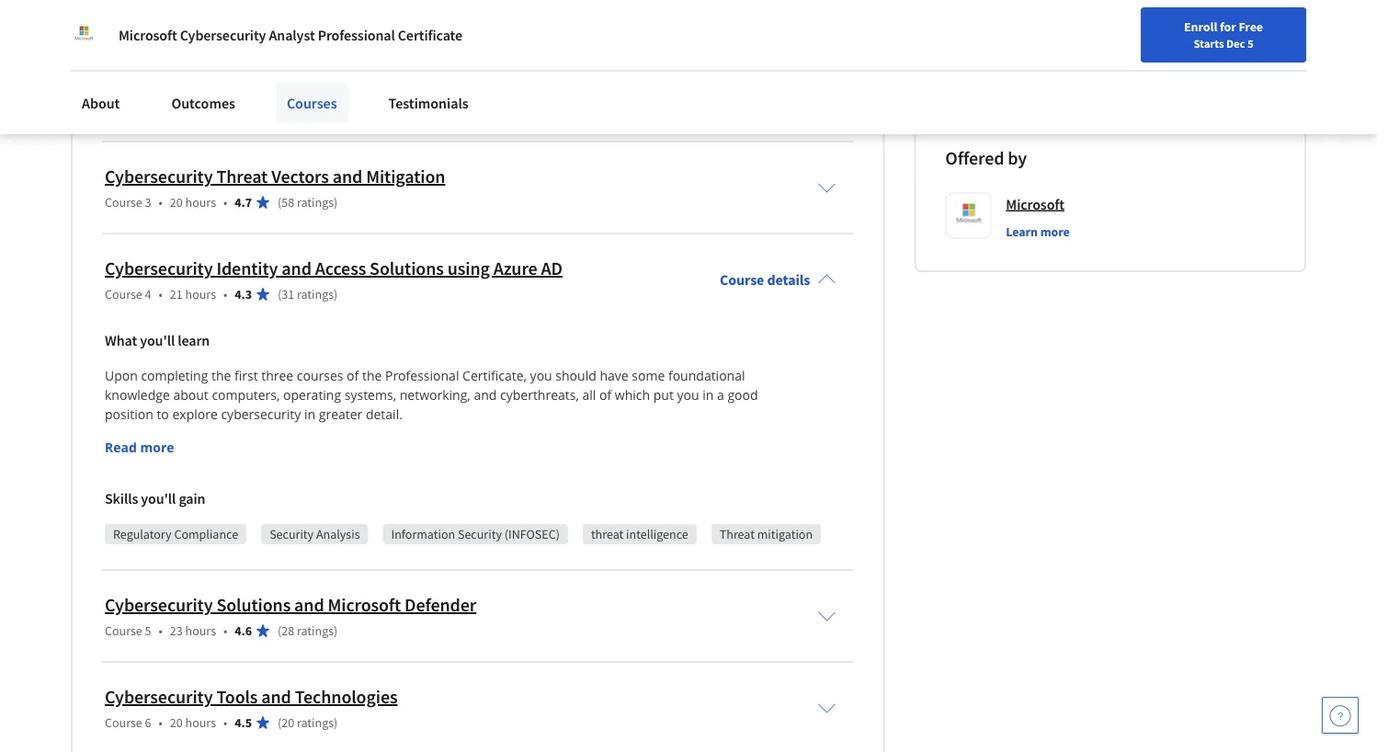 Task type: locate. For each thing, give the bounding box(es) containing it.
( right the 4.3
[[278, 286, 282, 303]]

cybersecurity for threat
[[105, 165, 213, 188]]

learn more button
[[1007, 223, 1070, 241]]

1 the from the left
[[212, 367, 231, 384]]

professional
[[318, 26, 395, 44], [385, 367, 459, 384]]

identity
[[216, 257, 278, 280]]

solutions left the using
[[370, 257, 444, 280]]

more right the read
[[140, 439, 174, 456]]

4
[[145, 286, 151, 303]]

courses link
[[276, 83, 348, 123]]

2 ( from the top
[[278, 194, 282, 211]]

0 horizontal spatial threat
[[216, 165, 268, 188]]

what you'll learn
[[105, 331, 210, 349]]

5 right dec
[[1248, 36, 1254, 51]]

and up ( 110 ratings )
[[322, 73, 352, 96]]

(infosec)
[[505, 526, 560, 543]]

microsoft up "learn more"
[[1007, 195, 1065, 213]]

4.3
[[235, 286, 252, 303]]

1 horizontal spatial the
[[362, 367, 382, 384]]

0 horizontal spatial in
[[304, 406, 316, 423]]

20 right 6
[[170, 715, 183, 731]]

1 vertical spatial professional
[[385, 367, 459, 384]]

defender
[[405, 594, 477, 617]]

coursera image
[[22, 15, 139, 44]]

cybersecurity solutions and microsoft defender link
[[105, 594, 477, 617]]

course
[[105, 102, 142, 119], [105, 194, 142, 211], [720, 270, 765, 289], [105, 286, 142, 303], [105, 623, 142, 639], [105, 715, 142, 731]]

you right put
[[677, 386, 700, 404]]

regulatory compliance
[[113, 526, 238, 543]]

more right learn
[[1041, 223, 1070, 240]]

the up systems,
[[362, 367, 382, 384]]

threat
[[591, 526, 624, 543]]

of right all
[[600, 386, 612, 404]]

cybersecurity up course 3 • 20 hours •
[[105, 165, 213, 188]]

and right vectors
[[333, 165, 363, 188]]

cybersecurity left analyst
[[180, 26, 266, 44]]

networking
[[227, 73, 319, 96]]

cybersecurity identity and access solutions using azure ad link
[[105, 257, 563, 280]]

1 horizontal spatial more
[[1041, 223, 1070, 240]]

1 vertical spatial you'll
[[141, 489, 176, 508]]

information
[[391, 526, 455, 543]]

cybersecurity up the course 6 • 20 hours •
[[105, 686, 213, 709]]

security left analysis
[[270, 526, 314, 543]]

0 horizontal spatial solutions
[[216, 594, 291, 617]]

you'll for learn
[[140, 331, 175, 349]]

4.5
[[235, 715, 252, 731]]

0 vertical spatial professional
[[318, 26, 395, 44]]

0 horizontal spatial of
[[347, 367, 359, 384]]

25
[[170, 102, 183, 119]]

1 vertical spatial more
[[140, 439, 174, 456]]

and inside upon completing the first three courses of the professional certificate, you should have some foundational knowledge about computers, operating systems, networking, and cyberthreats, all of which put you in a good position to explore cybersecurity in greater detail.
[[474, 386, 497, 404]]

4 hours from the top
[[185, 623, 216, 639]]

3 hours from the top
[[185, 286, 216, 303]]

20
[[170, 194, 183, 211], [170, 715, 183, 731], [282, 715, 294, 731]]

) for technologies
[[334, 715, 338, 731]]

2 hours from the top
[[185, 194, 216, 211]]

professional up cloud at the left
[[318, 26, 395, 44]]

security left (infosec) on the bottom of the page
[[458, 526, 502, 543]]

course left '23'
[[105, 623, 142, 639]]

some
[[632, 367, 665, 384]]

( down cybersecurity solutions and microsoft defender
[[278, 623, 282, 639]]

ratings right 28
[[297, 623, 334, 639]]

( down cybersecurity threat vectors and mitigation link
[[278, 194, 282, 211]]

you
[[530, 367, 552, 384], [677, 386, 700, 404]]

0 vertical spatial 5
[[1248, 36, 1254, 51]]

of up systems,
[[347, 367, 359, 384]]

microsoft image
[[71, 22, 97, 48], [949, 39, 989, 79]]

0 horizontal spatial more
[[140, 439, 174, 456]]

to down knowledge
[[157, 406, 169, 423]]

) right courses
[[340, 102, 344, 119]]

1 ( from the top
[[278, 102, 282, 119]]

0 horizontal spatial you
[[530, 367, 552, 384]]

in left a
[[703, 386, 714, 404]]

you'll
[[140, 331, 175, 349], [141, 489, 176, 508]]

0 horizontal spatial security
[[270, 526, 314, 543]]

more inside button
[[140, 439, 174, 456]]

0 horizontal spatial to
[[157, 406, 169, 423]]

( 28 ratings )
[[278, 623, 338, 639]]

58
[[282, 194, 294, 211]]

skills
[[105, 489, 138, 508]]

offered
[[946, 146, 1005, 169]]

course left 3
[[105, 194, 142, 211]]

course 5 • 23 hours •
[[105, 623, 227, 639]]

the left first
[[212, 367, 231, 384]]

operating
[[283, 386, 341, 404]]

1 horizontal spatial security
[[458, 526, 502, 543]]

• left '23'
[[159, 623, 163, 639]]

compliance
[[174, 526, 238, 543]]

20 for tools
[[170, 715, 183, 731]]

( 58 ratings )
[[278, 194, 338, 211]]

and
[[322, 73, 352, 96], [333, 165, 363, 188], [282, 257, 312, 280], [474, 386, 497, 404], [294, 594, 324, 617], [261, 686, 291, 709]]

should
[[556, 367, 597, 384]]

threat left mitigation
[[720, 526, 755, 543]]

hours left 4.5
[[185, 715, 216, 731]]

hours for tools
[[185, 715, 216, 731]]

access
[[315, 257, 366, 280]]

more for learn more
[[1041, 223, 1070, 240]]

hours right 25
[[185, 102, 216, 119]]

3 ( from the top
[[278, 286, 282, 303]]

( for threat
[[278, 194, 282, 211]]

1 vertical spatial in
[[304, 406, 316, 423]]

course left details
[[720, 270, 765, 289]]

0 vertical spatial to
[[207, 73, 223, 96]]

learn more
[[1007, 223, 1070, 240]]

cybersecurity up course 5 • 23 hours •
[[105, 594, 213, 617]]

( 31 ratings )
[[278, 286, 338, 303]]

20 right 3
[[170, 194, 183, 211]]

have
[[600, 367, 629, 384]]

and down the certificate,
[[474, 386, 497, 404]]

( for identity
[[278, 286, 282, 303]]

threat up 4.7
[[216, 165, 268, 188]]

0 vertical spatial more
[[1041, 223, 1070, 240]]

20 for threat
[[170, 194, 183, 211]]

1 horizontal spatial you
[[677, 386, 700, 404]]

help center image
[[1330, 705, 1352, 727]]

( for tools
[[278, 715, 282, 731]]

1 horizontal spatial solutions
[[370, 257, 444, 280]]

course left 4
[[105, 286, 142, 303]]

to
[[207, 73, 223, 96], [157, 406, 169, 423]]

professional up the networking,
[[385, 367, 459, 384]]

by
[[1008, 146, 1028, 169]]

None search field
[[262, 11, 621, 48]]

1 horizontal spatial in
[[703, 386, 714, 404]]

you'll left gain
[[141, 489, 176, 508]]

intelligence
[[626, 526, 689, 543]]

details
[[767, 270, 811, 289]]

in down operating
[[304, 406, 316, 423]]

) down technologies
[[334, 715, 338, 731]]

4.8
[[235, 102, 252, 119]]

certificate
[[398, 26, 463, 44]]

1 vertical spatial threat
[[720, 526, 755, 543]]

) down cybersecurity identity and access solutions using azure ad
[[334, 286, 338, 303]]

mitigation
[[366, 165, 446, 188]]

0 vertical spatial in
[[703, 386, 714, 404]]

detail.
[[366, 406, 403, 423]]

more for read more
[[140, 439, 174, 456]]

course 3 • 20 hours •
[[105, 194, 227, 211]]

analysis
[[316, 526, 360, 543]]

you'll left learn at the top of page
[[140, 331, 175, 349]]

a
[[717, 386, 725, 404]]

hours left 4.7
[[185, 194, 216, 211]]

the
[[212, 367, 231, 384], [362, 367, 382, 384]]

of
[[347, 367, 359, 384], [600, 386, 612, 404]]

• right 6
[[159, 715, 163, 731]]

4 ( from the top
[[278, 623, 282, 639]]

menu item
[[992, 18, 1110, 78]]

) right 28
[[334, 623, 338, 639]]

5 ( from the top
[[278, 715, 282, 731]]

cybersecurity solutions and microsoft defender
[[105, 594, 477, 617]]

ratings
[[303, 102, 340, 119], [297, 194, 334, 211], [297, 286, 334, 303], [297, 623, 334, 639], [297, 715, 334, 731]]

1 vertical spatial of
[[600, 386, 612, 404]]

• left 4.6
[[224, 623, 227, 639]]

1 vertical spatial you
[[677, 386, 700, 404]]

ratings for and
[[297, 194, 334, 211]]

first
[[235, 367, 258, 384]]

more inside button
[[1041, 223, 1070, 240]]

testimonials
[[389, 94, 469, 112]]

you up cyberthreats,
[[530, 367, 552, 384]]

)
[[340, 102, 344, 119], [334, 194, 338, 211], [334, 286, 338, 303], [334, 623, 338, 639], [334, 715, 338, 731]]

microsoft
[[119, 26, 177, 44], [1003, 59, 1053, 76], [1007, 195, 1065, 213], [328, 594, 401, 617]]

0 horizontal spatial the
[[212, 367, 231, 384]]

security
[[270, 526, 314, 543], [458, 526, 502, 543]]

) right the '58'
[[334, 194, 338, 211]]

1 hours from the top
[[185, 102, 216, 119]]

5 left '23'
[[145, 623, 151, 639]]

upon
[[105, 367, 138, 384]]

ratings right the '58'
[[297, 194, 334, 211]]

1 vertical spatial to
[[157, 406, 169, 423]]

hours right 21
[[185, 286, 216, 303]]

28
[[282, 623, 294, 639]]

microsoft up ( 28 ratings )
[[328, 594, 401, 617]]

course left 6
[[105, 715, 142, 731]]

5 inside enroll for free starts dec 5
[[1248, 36, 1254, 51]]

) for access
[[334, 286, 338, 303]]

ratings right 31
[[297, 286, 334, 303]]

gain
[[179, 489, 206, 508]]

1 horizontal spatial 5
[[1248, 36, 1254, 51]]

0 horizontal spatial 5
[[145, 623, 151, 639]]

5 hours from the top
[[185, 715, 216, 731]]

cybersecurity up course 4 • 21 hours •
[[105, 257, 213, 280]]

you'll for gain
[[141, 489, 176, 508]]

ratings down technologies
[[297, 715, 334, 731]]

( right 4.5
[[278, 715, 282, 731]]

hours right '23'
[[185, 623, 216, 639]]

0 vertical spatial you'll
[[140, 331, 175, 349]]

to up 25 hours •
[[207, 73, 223, 96]]

threat
[[216, 165, 268, 188], [720, 526, 755, 543]]

solutions up 4.6
[[216, 594, 291, 617]]

more
[[1041, 223, 1070, 240], [140, 439, 174, 456]]

(
[[278, 102, 282, 119], [278, 194, 282, 211], [278, 286, 282, 303], [278, 623, 282, 639], [278, 715, 282, 731]]

for
[[1221, 18, 1237, 35]]

0 vertical spatial of
[[347, 367, 359, 384]]

explore
[[172, 406, 218, 423]]

about
[[173, 386, 209, 404]]

course for cybersecurity identity and access solutions using azure ad
[[105, 286, 142, 303]]

•
[[224, 102, 227, 119], [159, 194, 163, 211], [224, 194, 227, 211], [159, 286, 163, 303], [224, 286, 227, 303], [159, 623, 163, 639], [224, 623, 227, 639], [159, 715, 163, 731], [224, 715, 227, 731]]

1 horizontal spatial threat
[[720, 526, 755, 543]]

( 20 ratings )
[[278, 715, 338, 731]]

ratings right the 110
[[303, 102, 340, 119]]

21
[[170, 286, 183, 303]]

( down networking
[[278, 102, 282, 119]]



Task type: vqa. For each thing, say whether or not it's contained in the screenshot.
cyberthreats,
yes



Task type: describe. For each thing, give the bounding box(es) containing it.
1 vertical spatial solutions
[[216, 594, 291, 617]]

cybersecurity threat vectors and mitigation link
[[105, 165, 446, 188]]

ratings for access
[[297, 286, 334, 303]]

course left the 2
[[105, 102, 142, 119]]

cloud
[[356, 73, 402, 96]]

upon completing the first three courses of the professional certificate, you should have some foundational knowledge about computers, operating systems, networking, and cyberthreats, all of which put you in a good position to explore cybersecurity in greater detail.
[[105, 367, 762, 423]]

) for and
[[334, 194, 338, 211]]

technologies
[[295, 686, 398, 709]]

about link
[[71, 83, 131, 123]]

threat mitigation
[[720, 526, 813, 543]]

introduction to networking and cloud computing link
[[105, 73, 492, 96]]

hours for identity
[[185, 286, 216, 303]]

good
[[728, 386, 758, 404]]

computing
[[405, 73, 492, 96]]

• left 4.8
[[224, 102, 227, 119]]

information security (infosec)
[[391, 526, 560, 543]]

microsoft up introduction
[[119, 26, 177, 44]]

read more button
[[105, 438, 174, 457]]

starts
[[1194, 36, 1225, 51]]

what
[[105, 331, 137, 349]]

foundational
[[669, 367, 745, 384]]

testimonials link
[[378, 83, 480, 123]]

microsoft up by
[[1003, 59, 1053, 76]]

) for microsoft
[[334, 623, 338, 639]]

which
[[615, 386, 650, 404]]

1 horizontal spatial to
[[207, 73, 223, 96]]

ad
[[541, 257, 563, 280]]

about
[[82, 94, 120, 112]]

ratings for microsoft
[[297, 623, 334, 639]]

• left 4.5
[[224, 715, 227, 731]]

enroll
[[1185, 18, 1218, 35]]

course for cybersecurity threat vectors and mitigation
[[105, 194, 142, 211]]

4.7
[[235, 194, 252, 211]]

hours for solutions
[[185, 623, 216, 639]]

greater
[[319, 406, 363, 423]]

dec
[[1227, 36, 1246, 51]]

three
[[261, 367, 294, 384]]

course details
[[720, 270, 811, 289]]

course for cybersecurity solutions and microsoft defender
[[105, 623, 142, 639]]

1 horizontal spatial microsoft image
[[949, 39, 989, 79]]

31
[[282, 286, 294, 303]]

• right 4
[[159, 286, 163, 303]]

cyberthreats,
[[500, 386, 579, 404]]

and right tools in the bottom left of the page
[[261, 686, 291, 709]]

vectors
[[271, 165, 329, 188]]

cybersecurity for solutions
[[105, 594, 213, 617]]

course for cybersecurity tools and technologies
[[105, 715, 142, 731]]

cybersecurity for identity
[[105, 257, 213, 280]]

0 vertical spatial you
[[530, 367, 552, 384]]

cybersecurity for tools
[[105, 686, 213, 709]]

courses
[[287, 94, 337, 112]]

2 security from the left
[[458, 526, 502, 543]]

2 the from the left
[[362, 367, 382, 384]]

outcomes
[[171, 94, 235, 112]]

2
[[145, 102, 151, 119]]

• left 4.7
[[224, 194, 227, 211]]

0 vertical spatial solutions
[[370, 257, 444, 280]]

• right 3
[[159, 194, 163, 211]]

offered by
[[946, 146, 1028, 169]]

systems,
[[345, 386, 397, 404]]

course 4 • 21 hours •
[[105, 286, 227, 303]]

microsoft cybersecurity analyst professional certificate
[[119, 26, 463, 44]]

ratings for technologies
[[297, 715, 334, 731]]

course 2
[[105, 102, 151, 119]]

introduction
[[105, 73, 203, 96]]

23
[[170, 623, 183, 639]]

mitigation
[[758, 526, 813, 543]]

• left the 4.3
[[224, 286, 227, 303]]

completing
[[141, 367, 208, 384]]

hours for threat
[[185, 194, 216, 211]]

enroll for free starts dec 5
[[1185, 18, 1264, 51]]

networking,
[[400, 386, 471, 404]]

0 horizontal spatial microsoft image
[[71, 22, 97, 48]]

20 right 4.5
[[282, 715, 294, 731]]

course inside dropdown button
[[720, 270, 765, 289]]

cybersecurity
[[221, 406, 301, 423]]

professional inside upon completing the first three courses of the professional certificate, you should have some foundational knowledge about computers, operating systems, networking, and cyberthreats, all of which put you in a good position to explore cybersecurity in greater detail.
[[385, 367, 459, 384]]

0 vertical spatial threat
[[216, 165, 268, 188]]

cybersecurity threat vectors and mitigation
[[105, 165, 446, 188]]

skills you'll gain
[[105, 489, 206, 508]]

110
[[282, 102, 301, 119]]

( 110 ratings )
[[278, 102, 344, 119]]

and up 31
[[282, 257, 312, 280]]

1 horizontal spatial of
[[600, 386, 612, 404]]

cybersecurity tools and technologies link
[[105, 686, 398, 709]]

25 hours •
[[170, 102, 227, 119]]

tools
[[216, 686, 258, 709]]

learn
[[178, 331, 210, 349]]

course details button
[[705, 245, 851, 314]]

all
[[583, 386, 596, 404]]

6
[[145, 715, 151, 731]]

put
[[654, 386, 674, 404]]

and up ( 28 ratings )
[[294, 594, 324, 617]]

cybersecurity identity and access solutions using azure ad
[[105, 257, 563, 280]]

1 vertical spatial 5
[[145, 623, 151, 639]]

position
[[105, 406, 153, 423]]

learn
[[1007, 223, 1038, 240]]

courses
[[297, 367, 344, 384]]

using
[[448, 257, 490, 280]]

show notifications image
[[1129, 23, 1152, 45]]

outcomes link
[[160, 83, 246, 123]]

( for solutions
[[278, 623, 282, 639]]

1 security from the left
[[270, 526, 314, 543]]

knowledge
[[105, 386, 170, 404]]

microsoft link
[[1007, 193, 1065, 215]]

course 6 • 20 hours •
[[105, 715, 227, 731]]

free
[[1239, 18, 1264, 35]]

analyst
[[269, 26, 315, 44]]

introduction to networking and cloud computing
[[105, 73, 492, 96]]

azure
[[494, 257, 538, 280]]

regulatory
[[113, 526, 172, 543]]

security analysis
[[270, 526, 360, 543]]

to inside upon completing the first three courses of the professional certificate, you should have some foundational knowledge about computers, operating systems, networking, and cyberthreats, all of which put you in a good position to explore cybersecurity in greater detail.
[[157, 406, 169, 423]]



